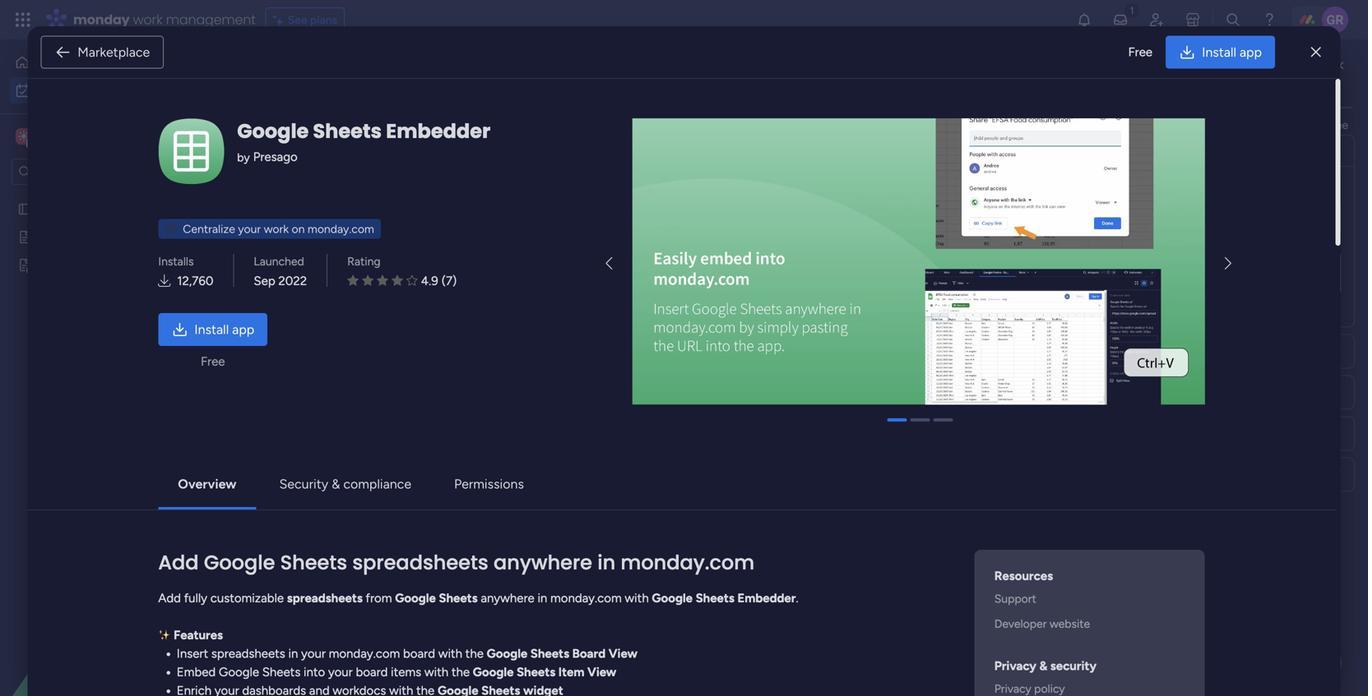 Task type: vqa. For each thing, say whether or not it's contained in the screenshot.
the left Install app
yes



Task type: describe. For each thing, give the bounding box(es) containing it.
see plans
[[288, 13, 337, 27]]

2 vertical spatial with
[[424, 665, 449, 680]]

3 do from the top
[[724, 505, 737, 518]]

centralize your work on monday.com
[[183, 222, 374, 236]]

later
[[277, 588, 314, 609]]

1 to-do from the top
[[708, 298, 737, 311]]

compliance
[[343, 477, 411, 492]]

installs
[[158, 254, 194, 268]]

2 vertical spatial mar
[[1137, 504, 1155, 517]]

without a date / 0 items
[[277, 647, 442, 668]]

fully
[[184, 591, 207, 606]]

monday marketplace image
[[1185, 12, 1201, 28]]

app logo image
[[158, 118, 224, 184]]

features
[[174, 628, 223, 643]]

16
[[1157, 504, 1168, 517]]

1 management from the top
[[876, 297, 944, 311]]

3 star image from the left
[[377, 275, 388, 287]]

4.9
[[421, 274, 438, 289]]

whose
[[1066, 182, 1102, 196]]

(7)
[[442, 274, 457, 289]]

1 to- from the top
[[708, 298, 724, 311]]

security & compliance
[[279, 477, 411, 492]]

marketplace arrow right image
[[1225, 258, 1231, 270]]

date
[[353, 647, 388, 668]]

0 vertical spatial install
[[1202, 44, 1237, 60]]

choose the boards, columns and people you'd like to see
[[1056, 118, 1348, 132]]

2 inside past dates / 2 items
[[371, 207, 378, 221]]

/ right date
[[392, 647, 400, 668]]

0 vertical spatial work
[[133, 10, 163, 29]]

v2 download image
[[158, 272, 171, 291]]

items inside insert spreadsheets in your monday.com board with the google sheets board view embed google sheets into your board items with the google sheets item view
[[391, 665, 421, 680]]

new item
[[249, 136, 299, 150]]

private board image
[[17, 258, 33, 273]]

notifications image
[[1076, 12, 1093, 28]]

0 vertical spatial anywhere
[[494, 549, 592, 577]]

policy
[[1034, 682, 1065, 696]]

item inside next week / 1 item
[[375, 474, 399, 488]]

security
[[1051, 659, 1097, 674]]

/ right dates at the top left of page
[[360, 203, 368, 224]]

1 vertical spatial mar
[[1139, 325, 1157, 339]]

list
[[1321, 74, 1336, 88]]

2 do from the top
[[724, 327, 737, 340]]

search image
[[442, 137, 456, 150]]

whose items should we show?
[[1066, 182, 1223, 196]]

google sheets embedder by presago
[[237, 118, 491, 165]]

centralize
[[183, 222, 235, 236]]

spreadsheets for from
[[287, 591, 363, 606]]

to
[[1317, 118, 1328, 132]]

on
[[292, 222, 305, 236]]

to
[[1290, 74, 1302, 88]]

to do list button
[[1259, 67, 1344, 94]]

/ right later
[[318, 588, 326, 609]]

new item button
[[243, 130, 306, 156]]

choose
[[1056, 118, 1096, 132]]

monday work management
[[73, 10, 256, 29]]

project management for mar 16
[[836, 505, 944, 519]]

2 vertical spatial the
[[452, 665, 470, 680]]

in inside insert spreadsheets in your monday.com board with the google sheets board view embed google sheets into your board items with the google sheets item view
[[288, 647, 298, 662]]

new inside button
[[249, 136, 273, 150]]

0 vertical spatial view
[[609, 647, 638, 662]]

into
[[304, 665, 325, 680]]

1 do from the top
[[724, 298, 737, 311]]

update feed image
[[1112, 12, 1129, 28]]

lottie animation element
[[0, 531, 210, 697]]

support
[[994, 592, 1037, 606]]

0 vertical spatial in
[[598, 549, 616, 577]]

customize button
[[590, 130, 678, 156]]

✨
[[158, 628, 171, 643]]

1 vertical spatial your
[[301, 647, 326, 662]]

1 8 from the top
[[1159, 296, 1166, 309]]

1
[[368, 474, 373, 488]]

/ left 1
[[356, 469, 364, 490]]

by
[[237, 150, 250, 164]]

& for privacy
[[1040, 659, 1048, 674]]

people
[[1228, 118, 1263, 132]]

google inside google sheets embedder by presago
[[237, 118, 309, 145]]

home option
[[10, 49, 200, 76]]

resources
[[994, 569, 1053, 584]]

and
[[1206, 118, 1225, 132]]

4.9 (7)
[[421, 274, 457, 289]]

my work
[[243, 62, 353, 99]]

marketplace button
[[41, 36, 164, 69]]

project management link for mar 16
[[833, 496, 986, 524]]

items inside today / 2 items
[[348, 267, 377, 281]]

item for to-do
[[294, 326, 318, 340]]

launched sep 2022
[[254, 254, 307, 289]]

columns
[[1160, 118, 1203, 132]]

like
[[1297, 118, 1314, 132]]

none text field inside main content
[[1066, 204, 1341, 233]]

3 to- from the top
[[708, 505, 724, 518]]

add fully customizable spreadsheets from google sheets anywhere in monday.com with google sheets embedder .
[[158, 591, 799, 606]]

permissions button
[[441, 468, 537, 501]]

past
[[277, 203, 310, 224]]

column
[[1103, 386, 1143, 400]]

1 vertical spatial the
[[465, 647, 484, 662]]

/ right "today"
[[328, 262, 335, 283]]

0 horizontal spatial people
[[1028, 262, 1063, 276]]

overview
[[178, 477, 237, 492]]

✨ features
[[158, 628, 223, 643]]

dates
[[313, 203, 356, 224]]

boards
[[1066, 345, 1102, 359]]

1 public board image from the top
[[17, 202, 33, 217]]

select product image
[[15, 12, 31, 28]]

insert
[[177, 647, 208, 662]]

1 horizontal spatial work
[[264, 222, 289, 236]]

install app for install app button to the bottom
[[194, 322, 254, 338]]

1 project management link from the top
[[833, 289, 986, 317]]

security
[[279, 477, 328, 492]]

you'd
[[1266, 118, 1294, 132]]

marketplace arrow left image
[[606, 258, 612, 270]]

1 horizontal spatial embedder
[[738, 591, 796, 606]]

2 privacy from the top
[[994, 682, 1032, 696]]

stuck
[[1253, 503, 1282, 517]]

0 vertical spatial greg robinson image
[[1322, 7, 1349, 33]]

monday
[[73, 10, 130, 29]]

new item for to-do
[[267, 326, 318, 340]]

next
[[277, 469, 310, 490]]

board inside main content
[[895, 262, 925, 276]]

screenshot image
[[632, 118, 1205, 405]]

invite members image
[[1149, 12, 1165, 28]]

items inside without a date / 0 items
[[414, 652, 442, 666]]

2022
[[278, 274, 307, 289]]

add google sheets spreadsheets anywhere in monday.com
[[158, 549, 755, 577]]

my
[[243, 62, 280, 99]]

0 inside 'later / 0 items'
[[330, 592, 337, 606]]

2 to- from the top
[[708, 327, 724, 340]]

items inside past dates / 2 items
[[381, 207, 409, 221]]

home link
[[10, 49, 200, 76]]

sheets inside google sheets embedder by presago
[[313, 118, 382, 145]]

overview button
[[165, 468, 250, 501]]

plans
[[310, 13, 337, 27]]

customize
[[616, 136, 671, 150]]

today / 2 items
[[277, 262, 377, 283]]

insert spreadsheets in your monday.com board with the google sheets board view embed google sheets into your board items with the google sheets item view
[[177, 647, 638, 680]]

resources support
[[994, 569, 1053, 606]]

status
[[1066, 386, 1100, 400]]

Filter dashboard by text search field
[[312, 130, 462, 156]]

see
[[288, 13, 307, 27]]

12,760
[[177, 274, 213, 289]]

.
[[796, 591, 799, 606]]

item inside button
[[276, 136, 299, 150]]

see
[[1330, 118, 1348, 132]]

to do list
[[1290, 74, 1336, 88]]

project management for to-do
[[836, 326, 944, 340]]

help image
[[1261, 12, 1278, 28]]



Task type: locate. For each thing, give the bounding box(es) containing it.
dapulse x slim image
[[1311, 42, 1321, 62]]

1 privacy from the top
[[994, 659, 1037, 674]]

& up policy
[[1040, 659, 1048, 674]]

add for add fully customizable spreadsheets from google sheets anywhere in monday.com with google sheets embedder .
[[158, 591, 181, 606]]

item for mar 16
[[294, 504, 318, 518]]

0 horizontal spatial work
[[133, 10, 163, 29]]

board inside insert spreadsheets in your monday.com board with the google sheets board view embed google sheets into your board items with the google sheets item view
[[572, 647, 606, 662]]

1 vertical spatial project management
[[836, 326, 944, 340]]

1 vertical spatial mar 8
[[1139, 325, 1166, 339]]

install app button down search everything icon
[[1166, 36, 1275, 69]]

2 public board image from the top
[[17, 230, 33, 245]]

install app for install app button to the right
[[1202, 44, 1262, 60]]

add
[[158, 549, 199, 577], [158, 591, 181, 606]]

0 horizontal spatial install app button
[[158, 313, 268, 346]]

new
[[249, 136, 273, 150], [267, 326, 291, 340], [267, 504, 291, 518]]

2 horizontal spatial your
[[328, 665, 353, 680]]

0 vertical spatial with
[[625, 591, 649, 606]]

0 vertical spatial do
[[724, 298, 737, 311]]

2 vertical spatial project management
[[836, 505, 944, 519]]

2 vertical spatial do
[[724, 505, 737, 518]]

1 vertical spatial project management link
[[833, 318, 986, 346]]

new for to-do
[[267, 326, 291, 340]]

1 horizontal spatial board
[[895, 262, 925, 276]]

1 vertical spatial to-do
[[708, 327, 737, 340]]

monday.com inside insert spreadsheets in your monday.com board with the google sheets board view embed google sheets into your board items with the google sheets item view
[[329, 647, 400, 662]]

1 vertical spatial 0
[[403, 652, 411, 666]]

0 vertical spatial management
[[876, 297, 944, 311]]

0 horizontal spatial in
[[288, 647, 298, 662]]

2 mar 8 from the top
[[1139, 325, 1166, 339]]

embed
[[177, 665, 216, 680]]

item
[[276, 136, 299, 150], [375, 474, 399, 488]]

0 horizontal spatial install
[[194, 322, 229, 338]]

0 horizontal spatial 2
[[339, 267, 346, 281]]

0 vertical spatial 8
[[1159, 296, 1166, 309]]

new up by
[[249, 136, 273, 150]]

0 vertical spatial 0
[[330, 592, 337, 606]]

app down sep
[[232, 322, 254, 338]]

mar 16
[[1137, 504, 1168, 517]]

next week / 1 item
[[277, 469, 399, 490]]

3 project management link from the top
[[833, 496, 986, 524]]

privacy
[[994, 659, 1037, 674], [994, 682, 1032, 696]]

date
[[1141, 262, 1165, 276]]

2 vertical spatial spreadsheets
[[211, 647, 285, 662]]

list box
[[0, 192, 210, 501]]

1 new item from the top
[[267, 326, 318, 340]]

install app down the 12,760
[[194, 322, 254, 338]]

home
[[36, 56, 68, 70]]

past dates / 2 items
[[277, 203, 409, 224]]

greg robinson image
[[1322, 7, 1349, 33], [1080, 261, 1105, 286]]

1 vertical spatial install app button
[[158, 313, 268, 346]]

0 vertical spatial item
[[276, 136, 299, 150]]

we
[[1173, 182, 1188, 196]]

2 vertical spatial management
[[876, 505, 944, 519]]

0 vertical spatial your
[[238, 222, 261, 236]]

1 vertical spatial board
[[356, 665, 388, 680]]

embedder inside google sheets embedder by presago
[[386, 118, 491, 145]]

0 horizontal spatial star image
[[347, 275, 359, 287]]

1 vertical spatial install
[[194, 322, 229, 338]]

your right centralize
[[238, 222, 261, 236]]

developer
[[994, 617, 1047, 631]]

google
[[237, 118, 309, 145], [204, 549, 275, 577], [395, 591, 436, 606], [652, 591, 693, 606], [487, 647, 528, 662], [219, 665, 259, 680], [473, 665, 514, 680]]

1 workspace image from the left
[[16, 128, 32, 146]]

status column
[[1066, 386, 1143, 400]]

2 project management from the top
[[836, 326, 944, 340]]

management for mar 16
[[876, 505, 944, 519]]

0 horizontal spatial board
[[572, 647, 606, 662]]

0 vertical spatial privacy
[[994, 659, 1037, 674]]

main content
[[218, 39, 1368, 697]]

0 horizontal spatial item
[[276, 136, 299, 150]]

app down search everything icon
[[1240, 44, 1262, 60]]

search everything image
[[1225, 12, 1242, 28]]

option
[[0, 195, 210, 198]]

add left fully
[[158, 591, 181, 606]]

& right security
[[332, 477, 340, 492]]

later / 0 items
[[277, 588, 368, 609]]

None text field
[[1066, 204, 1341, 233]]

a
[[340, 647, 350, 668]]

2 vertical spatial project management link
[[833, 496, 986, 524]]

1 horizontal spatial 0
[[403, 652, 411, 666]]

greg robinson link
[[1112, 266, 1194, 281]]

install down the 12,760
[[194, 322, 229, 338]]

security & compliance button
[[266, 468, 425, 501]]

1 vertical spatial app
[[232, 322, 254, 338]]

spreadsheets down features
[[211, 647, 285, 662]]

spreadsheets up from
[[352, 549, 489, 577]]

1 horizontal spatial 2
[[371, 207, 378, 221]]

2 vertical spatial in
[[288, 647, 298, 662]]

install down search everything icon
[[1202, 44, 1237, 60]]

1 horizontal spatial &
[[1040, 659, 1048, 674]]

0 vertical spatial spreadsheets
[[352, 549, 489, 577]]

spreadsheets left from
[[287, 591, 363, 606]]

1 vertical spatial install app
[[194, 322, 254, 338]]

your up into
[[301, 647, 326, 662]]

work left on
[[264, 222, 289, 236]]

item
[[294, 326, 318, 340], [294, 504, 318, 518], [559, 665, 585, 680]]

none search field inside main content
[[312, 130, 462, 156]]

new down the next
[[267, 504, 291, 518]]

0 vertical spatial new
[[249, 136, 273, 150]]

0 right date
[[403, 652, 411, 666]]

1 mar 8 from the top
[[1139, 296, 1166, 309]]

embedder
[[386, 118, 491, 145], [738, 591, 796, 606]]

2 workspace image from the left
[[18, 128, 30, 146]]

1 horizontal spatial install
[[1202, 44, 1237, 60]]

boards,
[[1119, 118, 1157, 132]]

2 to-do from the top
[[708, 327, 737, 340]]

star image
[[347, 275, 359, 287], [362, 275, 374, 287], [377, 275, 388, 287]]

1 vertical spatial people
[[1028, 262, 1063, 276]]

new item down security
[[267, 504, 318, 518]]

add for add google sheets spreadsheets anywhere in monday.com
[[158, 549, 199, 577]]

week
[[314, 469, 353, 490]]

rating
[[347, 254, 381, 268]]

privacy & security privacy policy
[[994, 659, 1097, 696]]

0 vertical spatial project management link
[[833, 289, 986, 317]]

1 project management from the top
[[836, 297, 944, 311]]

0 inside without a date / 0 items
[[403, 652, 411, 666]]

0 vertical spatial project management
[[836, 297, 944, 311]]

board right date
[[403, 647, 435, 662]]

star image
[[392, 275, 403, 287]]

monday.com
[[308, 222, 374, 236], [621, 549, 755, 577], [550, 591, 622, 606], [329, 647, 400, 662]]

board right a
[[356, 665, 388, 680]]

project management link for to-do
[[833, 318, 986, 346]]

0 vertical spatial board
[[403, 647, 435, 662]]

greg robinson
[[1112, 266, 1194, 281]]

sep
[[254, 274, 275, 289]]

permissions
[[454, 477, 524, 492]]

0 right later
[[330, 592, 337, 606]]

should
[[1136, 182, 1170, 196]]

1 vertical spatial add
[[158, 591, 181, 606]]

new item down 2022
[[267, 326, 318, 340]]

0 vertical spatial add
[[158, 549, 199, 577]]

2 vertical spatial to-do
[[708, 505, 737, 518]]

2 vertical spatial new
[[267, 504, 291, 518]]

0 vertical spatial install app
[[1202, 44, 1262, 60]]

1 vertical spatial with
[[438, 647, 462, 662]]

new for mar 16
[[267, 504, 291, 518]]

privacy left policy
[[994, 682, 1032, 696]]

1 horizontal spatial free
[[1128, 45, 1153, 59]]

group
[[733, 262, 766, 276]]

install app button down the 12,760
[[158, 313, 268, 346]]

1 horizontal spatial item
[[375, 474, 399, 488]]

board
[[895, 262, 925, 276], [572, 647, 606, 662]]

spreadsheets
[[352, 549, 489, 577], [287, 591, 363, 606], [211, 647, 285, 662]]

0 horizontal spatial free
[[201, 354, 225, 369]]

presago
[[253, 150, 298, 165]]

0 horizontal spatial 0
[[330, 592, 337, 606]]

anywhere down the add google sheets spreadsheets anywhere in monday.com
[[481, 591, 535, 606]]

launched
[[254, 254, 304, 268]]

1 horizontal spatial people
[[1066, 144, 1101, 158]]

1 add from the top
[[158, 549, 199, 577]]

show?
[[1190, 182, 1223, 196]]

1 vertical spatial do
[[724, 327, 737, 340]]

1 vertical spatial anywhere
[[481, 591, 535, 606]]

greg robinson image inside main content
[[1080, 261, 1105, 286]]

spreadsheets inside insert spreadsheets in your monday.com board with the google sheets board view embed google sheets into your board items with the google sheets item view
[[211, 647, 285, 662]]

star o image
[[406, 275, 418, 287]]

2 inside today / 2 items
[[339, 267, 346, 281]]

management for to-do
[[876, 326, 944, 340]]

2 star image from the left
[[362, 275, 374, 287]]

1 horizontal spatial greg robinson image
[[1322, 7, 1349, 33]]

customizable
[[210, 591, 284, 606]]

new down 2022
[[267, 326, 291, 340]]

2 new item from the top
[[267, 504, 318, 518]]

0 vertical spatial item
[[294, 326, 318, 340]]

centralize icon image
[[165, 222, 178, 236]]

your right into
[[328, 665, 353, 680]]

3 project management from the top
[[836, 505, 944, 519]]

mar
[[1139, 296, 1157, 309], [1139, 325, 1157, 339], [1137, 504, 1155, 517]]

spreadsheets for anywhere
[[352, 549, 489, 577]]

the inside main content
[[1099, 118, 1116, 132]]

robinson
[[1142, 266, 1194, 281]]

1 vertical spatial to-
[[708, 327, 724, 340]]

/
[[360, 203, 368, 224], [328, 262, 335, 283], [356, 469, 364, 490], [318, 588, 326, 609], [392, 647, 400, 668]]

greg robinson image left greg
[[1080, 261, 1105, 286]]

&
[[332, 477, 340, 492], [1040, 659, 1048, 674]]

anywhere
[[494, 549, 592, 577], [481, 591, 535, 606]]

install app down search everything icon
[[1202, 44, 1262, 60]]

2 horizontal spatial star image
[[377, 275, 388, 287]]

None search field
[[312, 130, 462, 156]]

people down choose
[[1066, 144, 1101, 158]]

add up fully
[[158, 549, 199, 577]]

lottie animation image
[[0, 531, 210, 697]]

view
[[609, 647, 638, 662], [587, 665, 616, 680]]

2 project management link from the top
[[833, 318, 986, 346]]

& inside privacy & security privacy policy
[[1040, 659, 1048, 674]]

1 image
[[1125, 1, 1140, 19]]

items inside 'later / 0 items'
[[340, 592, 368, 606]]

& for security
[[332, 477, 340, 492]]

1 vertical spatial view
[[587, 665, 616, 680]]

2 8 from the top
[[1159, 325, 1166, 339]]

management
[[166, 10, 256, 29]]

free
[[1128, 45, 1153, 59], [201, 354, 225, 369]]

project management link
[[833, 289, 986, 317], [833, 318, 986, 346], [833, 496, 986, 524]]

1 horizontal spatial in
[[538, 591, 547, 606]]

0 horizontal spatial app
[[232, 322, 254, 338]]

board
[[403, 647, 435, 662], [356, 665, 388, 680]]

marketplace
[[78, 44, 150, 60]]

0 horizontal spatial embedder
[[386, 118, 491, 145]]

public board image
[[17, 202, 33, 217], [17, 230, 33, 245]]

0 vertical spatial board
[[895, 262, 925, 276]]

2 horizontal spatial in
[[598, 549, 616, 577]]

people left greg
[[1028, 262, 1063, 276]]

greg robinson image up list
[[1322, 7, 1349, 33]]

main content containing past dates /
[[218, 39, 1368, 697]]

1 vertical spatial free
[[201, 354, 225, 369]]

2 add from the top
[[158, 591, 181, 606]]

0 vertical spatial free
[[1128, 45, 1153, 59]]

2 vertical spatial item
[[559, 665, 585, 680]]

0 horizontal spatial your
[[238, 222, 261, 236]]

1 vertical spatial item
[[294, 504, 318, 518]]

1 horizontal spatial install app button
[[1166, 36, 1275, 69]]

1 vertical spatial work
[[264, 222, 289, 236]]

to-
[[708, 298, 724, 311], [708, 327, 724, 340], [708, 505, 724, 518]]

1 star image from the left
[[347, 275, 359, 287]]

2 left the rating
[[339, 267, 346, 281]]

work right "monday"
[[133, 10, 163, 29]]

install app button
[[1166, 36, 1275, 69], [158, 313, 268, 346]]

privacy up policy
[[994, 659, 1037, 674]]

see plans button
[[266, 7, 345, 32]]

0 vertical spatial &
[[332, 477, 340, 492]]

2 management from the top
[[876, 326, 944, 340]]

website
[[1050, 617, 1090, 631]]

do
[[1305, 74, 1318, 88]]

3 to-do from the top
[[708, 505, 737, 518]]

people
[[1066, 144, 1101, 158], [1028, 262, 1063, 276]]

3 management from the top
[[876, 505, 944, 519]]

1 vertical spatial new item
[[267, 504, 318, 518]]

0 vertical spatial mar
[[1139, 296, 1157, 309]]

project management
[[836, 297, 944, 311], [836, 326, 944, 340], [836, 505, 944, 519]]

1 horizontal spatial app
[[1240, 44, 1262, 60]]

project
[[267, 296, 305, 310], [836, 297, 873, 311], [836, 326, 873, 340], [836, 505, 873, 519]]

1 vertical spatial in
[[538, 591, 547, 606]]

0 vertical spatial 2
[[371, 207, 378, 221]]

the
[[1099, 118, 1116, 132], [465, 647, 484, 662], [452, 665, 470, 680]]

1 vertical spatial 8
[[1159, 325, 1166, 339]]

0 vertical spatial mar 8
[[1139, 296, 1166, 309]]

in
[[598, 549, 616, 577], [538, 591, 547, 606], [288, 647, 298, 662]]

today
[[277, 262, 324, 283]]

& inside button
[[332, 477, 340, 492]]

workspace image
[[16, 128, 32, 146], [18, 128, 30, 146]]

without
[[277, 647, 336, 668]]

from
[[366, 591, 392, 606]]

new item for mar 16
[[267, 504, 318, 518]]

item down my work
[[276, 136, 299, 150]]

0 vertical spatial app
[[1240, 44, 1262, 60]]

2 vertical spatial to-
[[708, 505, 724, 518]]

centralize your work on monday.com element
[[158, 219, 381, 239]]

item right 1
[[375, 474, 399, 488]]

2 vertical spatial your
[[328, 665, 353, 680]]

1 vertical spatial item
[[375, 474, 399, 488]]

0 vertical spatial the
[[1099, 118, 1116, 132]]

0 horizontal spatial greg robinson image
[[1080, 261, 1105, 286]]

anywhere up add fully customizable spreadsheets from google sheets anywhere in monday.com with google sheets embedder .
[[494, 549, 592, 577]]

greg
[[1112, 266, 1139, 281]]

2 right dates at the top left of page
[[371, 207, 378, 221]]

1 vertical spatial privacy
[[994, 682, 1032, 696]]

item inside insert spreadsheets in your monday.com board with the google sheets board view embed google sheets into your board items with the google sheets item view
[[559, 665, 585, 680]]

0 vertical spatial new item
[[267, 326, 318, 340]]

8
[[1159, 296, 1166, 309], [1159, 325, 1166, 339]]



